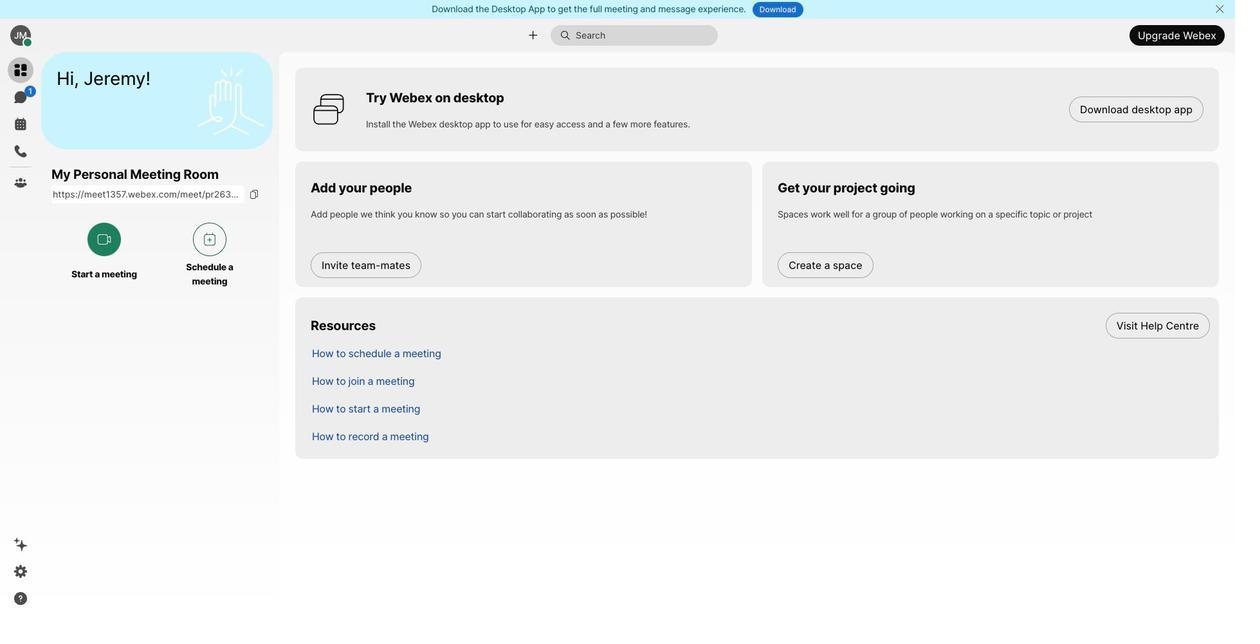 Task type: describe. For each thing, give the bounding box(es) containing it.
two hands high-fiving image
[[192, 62, 270, 139]]

4 list item from the top
[[302, 395, 1220, 422]]

cancel_16 image
[[1215, 4, 1225, 14]]



Task type: locate. For each thing, give the bounding box(es) containing it.
1 list item from the top
[[302, 312, 1220, 339]]

navigation
[[0, 52, 41, 623]]

list item
[[302, 312, 1220, 339], [302, 339, 1220, 367], [302, 367, 1220, 395], [302, 395, 1220, 422], [302, 422, 1220, 450]]

webex tab list
[[8, 57, 36, 196]]

5 list item from the top
[[302, 422, 1220, 450]]

3 list item from the top
[[302, 367, 1220, 395]]

None text field
[[51, 186, 245, 204]]

2 list item from the top
[[302, 339, 1220, 367]]



Task type: vqa. For each thing, say whether or not it's contained in the screenshot.
fifth list item from the bottom of the page
yes



